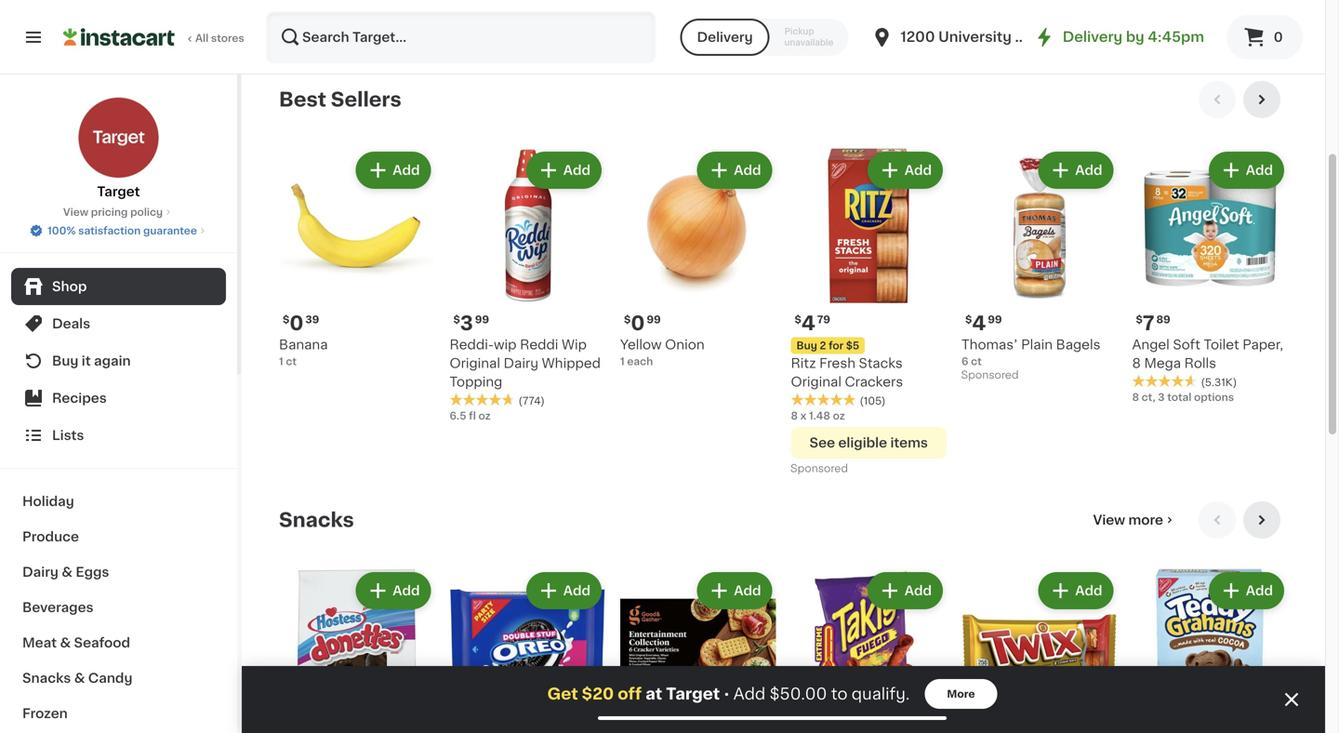Task type: locate. For each thing, give the bounding box(es) containing it.
0 vertical spatial view
[[63, 207, 88, 217]]

product group
[[279, 148, 435, 369], [450, 148, 606, 423], [621, 148, 776, 369], [791, 148, 947, 479], [962, 148, 1118, 386], [1133, 148, 1289, 405], [279, 569, 435, 733], [450, 569, 606, 733], [621, 569, 776, 733], [791, 569, 947, 733], [962, 569, 1118, 733], [1133, 569, 1289, 733]]

1 vertical spatial view
[[1094, 514, 1126, 527]]

99 inside $ 3 99
[[475, 315, 489, 325]]

2 vertical spatial &
[[74, 672, 85, 685]]

1 horizontal spatial 99
[[647, 315, 661, 325]]

3 right ct,
[[1159, 392, 1165, 402]]

0 vertical spatial snacks
[[279, 510, 354, 530]]

$ left 89
[[1137, 315, 1143, 325]]

off
[[618, 686, 642, 702]]

original down "ritz"
[[791, 375, 842, 388]]

(105)
[[860, 396, 886, 406]]

sponsored badge image down the 6
[[962, 370, 1018, 381]]

1 horizontal spatial sponsored badge image
[[962, 370, 1018, 381]]

1200 university ave button
[[871, 11, 1042, 63]]

2 vertical spatial 8
[[791, 411, 798, 421]]

7
[[1143, 314, 1155, 333]]

oz
[[479, 411, 491, 421], [833, 411, 846, 421]]

0 vertical spatial dairy
[[504, 357, 539, 370]]

★★★★★
[[1133, 375, 1198, 388], [1133, 375, 1198, 388], [450, 393, 515, 406], [450, 393, 515, 406], [791, 393, 857, 406], [791, 393, 857, 406]]

1 horizontal spatial oz
[[833, 411, 846, 421]]

4 left 79
[[802, 314, 816, 333]]

eligible
[[839, 436, 888, 449]]

item carousel region
[[279, 81, 1289, 487], [279, 502, 1289, 733]]

2 99 from the left
[[647, 315, 661, 325]]

view inside popup button
[[1094, 514, 1126, 527]]

1 horizontal spatial 4
[[973, 314, 987, 333]]

1 vertical spatial &
[[60, 636, 71, 649]]

2 4 from the left
[[973, 314, 987, 333]]

snacks for snacks & candy
[[22, 672, 71, 685]]

delivery for delivery by 4:45pm
[[1063, 30, 1123, 44]]

99 up yellow
[[647, 315, 661, 325]]

original
[[450, 357, 501, 370], [791, 375, 842, 388]]

2
[[820, 341, 827, 351]]

buy for buy 2 for $5
[[797, 341, 818, 351]]

view more
[[1094, 514, 1164, 527]]

all
[[195, 33, 209, 43]]

1
[[279, 356, 284, 367], [621, 356, 625, 367]]

target up view pricing policy link
[[97, 185, 140, 198]]

buy left 2
[[797, 341, 818, 351]]

all stores link
[[63, 11, 246, 63]]

3 $ from the left
[[624, 315, 631, 325]]

get $20 off at target • add $50.00 to qualify.
[[548, 686, 910, 702]]

1 horizontal spatial 0
[[631, 314, 645, 333]]

1 horizontal spatial buy
[[797, 341, 818, 351]]

1 inside the banana 1 ct
[[279, 356, 284, 367]]

target
[[97, 185, 140, 198], [666, 686, 720, 702]]

policy
[[130, 207, 163, 217]]

99 for 4
[[988, 315, 1003, 325]]

$ inside $ 7 89
[[1137, 315, 1143, 325]]

whipped
[[542, 357, 601, 370]]

0 horizontal spatial 99
[[475, 315, 489, 325]]

&
[[62, 566, 73, 579], [60, 636, 71, 649], [74, 672, 85, 685]]

delivery by 4:45pm
[[1063, 30, 1205, 44]]

4 up thomas'
[[973, 314, 987, 333]]

$ up reddi-
[[454, 315, 460, 325]]

1 vertical spatial sponsored badge image
[[791, 464, 848, 475]]

delivery inside delivery by 4:45pm link
[[1063, 30, 1123, 44]]

0 for banana
[[290, 314, 304, 333]]

0 button
[[1227, 15, 1304, 60]]

ct down banana
[[286, 356, 297, 367]]

99 inside $ 0 99
[[647, 315, 661, 325]]

0 horizontal spatial oz
[[479, 411, 491, 421]]

each
[[627, 356, 653, 367]]

3
[[460, 314, 473, 333], [1159, 392, 1165, 402]]

bagels
[[1057, 338, 1101, 351]]

99
[[475, 315, 489, 325], [647, 315, 661, 325], [988, 315, 1003, 325]]

$ left 79
[[795, 315, 802, 325]]

8 left ct,
[[1133, 392, 1140, 402]]

$ 4 79
[[795, 314, 831, 333]]

2 ct from the left
[[972, 356, 982, 367]]

at
[[646, 686, 663, 702]]

original inside reddi-wip reddi wip original dairy whipped topping
[[450, 357, 501, 370]]

deals link
[[11, 305, 226, 342]]

sponsored badge image
[[962, 370, 1018, 381], [791, 464, 848, 475]]

see eligible items
[[810, 436, 929, 449]]

1 vertical spatial 3
[[1159, 392, 1165, 402]]

1 99 from the left
[[475, 315, 489, 325]]

view left more
[[1094, 514, 1126, 527]]

fl
[[469, 411, 476, 421]]

ct
[[286, 356, 297, 367], [972, 356, 982, 367]]

1 vertical spatial buy
[[52, 355, 79, 368]]

5 $ from the left
[[966, 315, 973, 325]]

(5.31k)
[[1202, 377, 1238, 388]]

4 $ from the left
[[795, 315, 802, 325]]

1 vertical spatial 8
[[1133, 392, 1140, 402]]

ct inside the banana 1 ct
[[286, 356, 297, 367]]

$ 4 99
[[966, 314, 1003, 333]]

None search field
[[266, 11, 656, 63]]

1 horizontal spatial ct
[[972, 356, 982, 367]]

view more button
[[1086, 502, 1184, 539]]

buy left it
[[52, 355, 79, 368]]

2 item carousel region from the top
[[279, 502, 1289, 733]]

1 horizontal spatial delivery
[[1063, 30, 1123, 44]]

99 for 3
[[475, 315, 489, 325]]

8
[[1133, 357, 1142, 370], [1133, 392, 1140, 402], [791, 411, 798, 421]]

view up 100%
[[63, 207, 88, 217]]

$20
[[582, 686, 614, 702]]

0 inside "button"
[[1274, 31, 1284, 44]]

delivery inside delivery button
[[697, 31, 753, 44]]

100% satisfaction guarantee button
[[29, 220, 208, 238]]

0 vertical spatial original
[[450, 357, 501, 370]]

0 horizontal spatial view
[[63, 207, 88, 217]]

& left candy
[[74, 672, 85, 685]]

99 up thomas'
[[988, 315, 1003, 325]]

beverages link
[[11, 590, 226, 625]]

product group containing 3
[[450, 148, 606, 423]]

0 horizontal spatial 0
[[290, 314, 304, 333]]

8 left the x
[[791, 411, 798, 421]]

ct right the 6
[[972, 356, 982, 367]]

snacks & candy
[[22, 672, 133, 685]]

buy for buy it again
[[52, 355, 79, 368]]

0 horizontal spatial snacks
[[22, 672, 71, 685]]

see
[[810, 436, 836, 449]]

best
[[279, 90, 326, 109]]

$ 7 89
[[1137, 314, 1171, 333]]

banana
[[279, 338, 328, 351]]

0 vertical spatial 8
[[1133, 357, 1142, 370]]

& right meat
[[60, 636, 71, 649]]

8 down angel
[[1133, 357, 1142, 370]]

$ inside $ 3 99
[[454, 315, 460, 325]]

$ inside $ 0 39
[[283, 315, 290, 325]]

1 ct from the left
[[286, 356, 297, 367]]

get
[[548, 686, 578, 702]]

add
[[393, 164, 420, 177], [564, 164, 591, 177], [734, 164, 762, 177], [905, 164, 932, 177], [1076, 164, 1103, 177], [1247, 164, 1274, 177], [393, 584, 420, 597], [564, 584, 591, 597], [734, 584, 762, 597], [905, 584, 932, 597], [1076, 584, 1103, 597], [1247, 584, 1274, 597], [734, 686, 766, 702]]

1 horizontal spatial original
[[791, 375, 842, 388]]

1 vertical spatial item carousel region
[[279, 502, 1289, 733]]

snacks inside snacks & candy link
[[22, 672, 71, 685]]

1 horizontal spatial 1
[[621, 356, 625, 367]]

1 $ from the left
[[283, 315, 290, 325]]

buy
[[797, 341, 818, 351], [52, 355, 79, 368]]

8 for 7
[[1133, 392, 1140, 402]]

dairy & eggs link
[[11, 555, 226, 590]]

0 horizontal spatial 1
[[279, 356, 284, 367]]

1 vertical spatial original
[[791, 375, 842, 388]]

8 for buy 2 for $5
[[791, 411, 798, 421]]

0 horizontal spatial 4
[[802, 314, 816, 333]]

0 horizontal spatial ct
[[286, 356, 297, 367]]

1 down banana
[[279, 356, 284, 367]]

$ left 39
[[283, 315, 290, 325]]

view pricing policy
[[63, 207, 163, 217]]

reddi-wip reddi wip original dairy whipped topping
[[450, 338, 601, 388]]

$ 3 99
[[454, 314, 489, 333]]

$ 0 39
[[283, 314, 319, 333]]

$ inside $ 4 79
[[795, 315, 802, 325]]

1 vertical spatial target
[[666, 686, 720, 702]]

original up topping
[[450, 357, 501, 370]]

beverages
[[22, 601, 94, 614]]

oz right 1.48 on the bottom right of page
[[833, 411, 846, 421]]

$ for banana
[[283, 315, 290, 325]]

0 vertical spatial 3
[[460, 314, 473, 333]]

$ inside $ 4 99
[[966, 315, 973, 325]]

99 up reddi-
[[475, 315, 489, 325]]

0 vertical spatial item carousel region
[[279, 81, 1289, 487]]

ct inside thomas' plain bagels 6 ct
[[972, 356, 982, 367]]

1 horizontal spatial view
[[1094, 514, 1126, 527]]

89
[[1157, 315, 1171, 325]]

target link
[[78, 97, 160, 201]]

0 horizontal spatial buy
[[52, 355, 79, 368]]

3 99 from the left
[[988, 315, 1003, 325]]

buy it again
[[52, 355, 131, 368]]

more
[[948, 689, 976, 699]]

1 horizontal spatial dairy
[[504, 357, 539, 370]]

0 horizontal spatial original
[[450, 357, 501, 370]]

0 horizontal spatial delivery
[[697, 31, 753, 44]]

0 horizontal spatial target
[[97, 185, 140, 198]]

guarantee
[[143, 226, 197, 236]]

$ for yellow onion
[[624, 315, 631, 325]]

shop
[[52, 280, 87, 293]]

2 $ from the left
[[454, 315, 460, 325]]

view pricing policy link
[[63, 205, 174, 220]]

dairy down produce
[[22, 566, 59, 579]]

it
[[82, 355, 91, 368]]

4 for thomas' plain bagels
[[973, 314, 987, 333]]

$ inside $ 0 99
[[624, 315, 631, 325]]

soft
[[1174, 338, 1201, 351]]

3 up reddi-
[[460, 314, 473, 333]]

2 horizontal spatial 0
[[1274, 31, 1284, 44]]

target left "•"
[[666, 686, 720, 702]]

1 horizontal spatial snacks
[[279, 510, 354, 530]]

thomas'
[[962, 338, 1018, 351]]

2 1 from the left
[[621, 356, 625, 367]]

6 $ from the left
[[1137, 315, 1143, 325]]

service type group
[[681, 19, 849, 56]]

2 horizontal spatial 99
[[988, 315, 1003, 325]]

delivery for delivery
[[697, 31, 753, 44]]

0 vertical spatial buy
[[797, 341, 818, 351]]

0 for yellow onion
[[631, 314, 645, 333]]

1 4 from the left
[[802, 314, 816, 333]]

0 vertical spatial sponsored badge image
[[962, 370, 1018, 381]]

0 vertical spatial &
[[62, 566, 73, 579]]

1 horizontal spatial target
[[666, 686, 720, 702]]

& for meat
[[60, 636, 71, 649]]

instacart logo image
[[63, 26, 175, 48]]

dairy inside reddi-wip reddi wip original dairy whipped topping
[[504, 357, 539, 370]]

stores
[[211, 33, 244, 43]]

ave
[[1016, 30, 1042, 44]]

produce
[[22, 530, 79, 543]]

oz right fl
[[479, 411, 491, 421]]

0 horizontal spatial dairy
[[22, 566, 59, 579]]

1 oz from the left
[[479, 411, 491, 421]]

qualify.
[[852, 686, 910, 702]]

1 1 from the left
[[279, 356, 284, 367]]

6
[[962, 356, 969, 367]]

99 inside $ 4 99
[[988, 315, 1003, 325]]

1 vertical spatial dairy
[[22, 566, 59, 579]]

dairy down wip on the top left of the page
[[504, 357, 539, 370]]

$ up thomas'
[[966, 315, 973, 325]]

& inside 'link'
[[60, 636, 71, 649]]

& left eggs
[[62, 566, 73, 579]]

x
[[801, 411, 807, 421]]

meat & seafood
[[22, 636, 130, 649]]

4 for buy 2 for $5
[[802, 314, 816, 333]]

again
[[94, 355, 131, 368]]

seafood
[[74, 636, 130, 649]]

sponsored badge image down see
[[791, 464, 848, 475]]

1 left each
[[621, 356, 625, 367]]

1 item carousel region from the top
[[279, 81, 1289, 487]]

1 vertical spatial snacks
[[22, 672, 71, 685]]

buy 2 for $5
[[797, 341, 860, 351]]

$ up yellow
[[624, 315, 631, 325]]



Task type: vqa. For each thing, say whether or not it's contained in the screenshot.
Honeycrisp corresponding to Honeycrisp Apple 2 lb bag
no



Task type: describe. For each thing, give the bounding box(es) containing it.
6.5
[[450, 411, 467, 421]]

8 ct, 3 total options
[[1133, 392, 1235, 402]]

yellow onion 1 each
[[621, 338, 705, 367]]

1200
[[901, 30, 936, 44]]

see eligible items button
[[791, 427, 947, 459]]

candy
[[88, 672, 133, 685]]

ct,
[[1142, 392, 1156, 402]]

79
[[818, 315, 831, 325]]

$ for buy 2 for $5
[[795, 315, 802, 325]]

all stores
[[195, 33, 244, 43]]

angel
[[1133, 338, 1170, 351]]

reddi
[[520, 338, 559, 351]]

for
[[829, 341, 844, 351]]

add inside the treatment tracker modal "dialog"
[[734, 686, 766, 702]]

frozen
[[22, 707, 68, 720]]

ritz
[[791, 357, 816, 370]]

lists
[[52, 429, 84, 442]]

snacks for snacks
[[279, 510, 354, 530]]

total
[[1168, 392, 1192, 402]]

produce link
[[11, 519, 226, 555]]

fresh
[[820, 357, 856, 370]]

0 vertical spatial target
[[97, 185, 140, 198]]

0 horizontal spatial 3
[[460, 314, 473, 333]]

plain
[[1022, 338, 1053, 351]]

pricing
[[91, 207, 128, 217]]

8 x 1.48 oz
[[791, 411, 846, 421]]

(774)
[[519, 396, 545, 406]]

6.5 fl oz
[[450, 411, 491, 421]]

Search field
[[268, 13, 655, 61]]

product group containing 7
[[1133, 148, 1289, 405]]

paper,
[[1243, 338, 1284, 351]]

view for view more
[[1094, 514, 1126, 527]]

rolls
[[1185, 357, 1217, 370]]

1 inside the yellow onion 1 each
[[621, 356, 625, 367]]

1 horizontal spatial 3
[[1159, 392, 1165, 402]]

toilet
[[1204, 338, 1240, 351]]

holiday
[[22, 495, 74, 508]]

$ for angel soft toilet paper, 8 mega rolls
[[1137, 315, 1143, 325]]

2 oz from the left
[[833, 411, 846, 421]]

buy it again link
[[11, 342, 226, 380]]

& for snacks
[[74, 672, 85, 685]]

yellow
[[621, 338, 662, 351]]

& for dairy
[[62, 566, 73, 579]]

best sellers
[[279, 90, 402, 109]]

wip
[[562, 338, 587, 351]]

reddi-
[[450, 338, 494, 351]]

wip
[[494, 338, 517, 351]]

1.48
[[809, 411, 831, 421]]

ritz fresh stacks original crackers
[[791, 357, 904, 388]]

1200 university ave
[[901, 30, 1042, 44]]

target logo image
[[78, 97, 160, 179]]

item carousel region containing snacks
[[279, 502, 1289, 733]]

8 inside "angel soft toilet paper, 8 mega rolls"
[[1133, 357, 1142, 370]]

satisfaction
[[78, 226, 141, 236]]

eggs
[[76, 566, 109, 579]]

meat & seafood link
[[11, 625, 226, 661]]

view for view pricing policy
[[63, 207, 88, 217]]

dairy & eggs
[[22, 566, 109, 579]]

4:45pm
[[1149, 30, 1205, 44]]

more button
[[925, 679, 998, 709]]

holiday link
[[11, 484, 226, 519]]

meat
[[22, 636, 57, 649]]

$50.00
[[770, 686, 828, 702]]

original inside ritz fresh stacks original crackers
[[791, 375, 842, 388]]

item carousel region containing best sellers
[[279, 81, 1289, 487]]

target inside the treatment tracker modal "dialog"
[[666, 686, 720, 702]]

100% satisfaction guarantee
[[48, 226, 197, 236]]

lists link
[[11, 417, 226, 454]]

39
[[306, 315, 319, 325]]

more
[[1129, 514, 1164, 527]]

recipes
[[52, 392, 107, 405]]

$ 0 99
[[624, 314, 661, 333]]

delivery by 4:45pm link
[[1034, 26, 1205, 48]]

•
[[724, 687, 730, 701]]

stacks
[[859, 357, 903, 370]]

treatment tracker modal dialog
[[242, 666, 1326, 733]]

by
[[1127, 30, 1145, 44]]

$5
[[846, 341, 860, 351]]

0 horizontal spatial sponsored badge image
[[791, 464, 848, 475]]

thomas' plain bagels 6 ct
[[962, 338, 1101, 367]]

shop link
[[11, 268, 226, 305]]

$ for reddi-wip reddi wip original dairy whipped topping
[[454, 315, 460, 325]]

99 for 0
[[647, 315, 661, 325]]

sellers
[[331, 90, 402, 109]]

frozen link
[[11, 696, 226, 731]]

$ for thomas' plain bagels
[[966, 315, 973, 325]]

options
[[1195, 392, 1235, 402]]

items
[[891, 436, 929, 449]]



